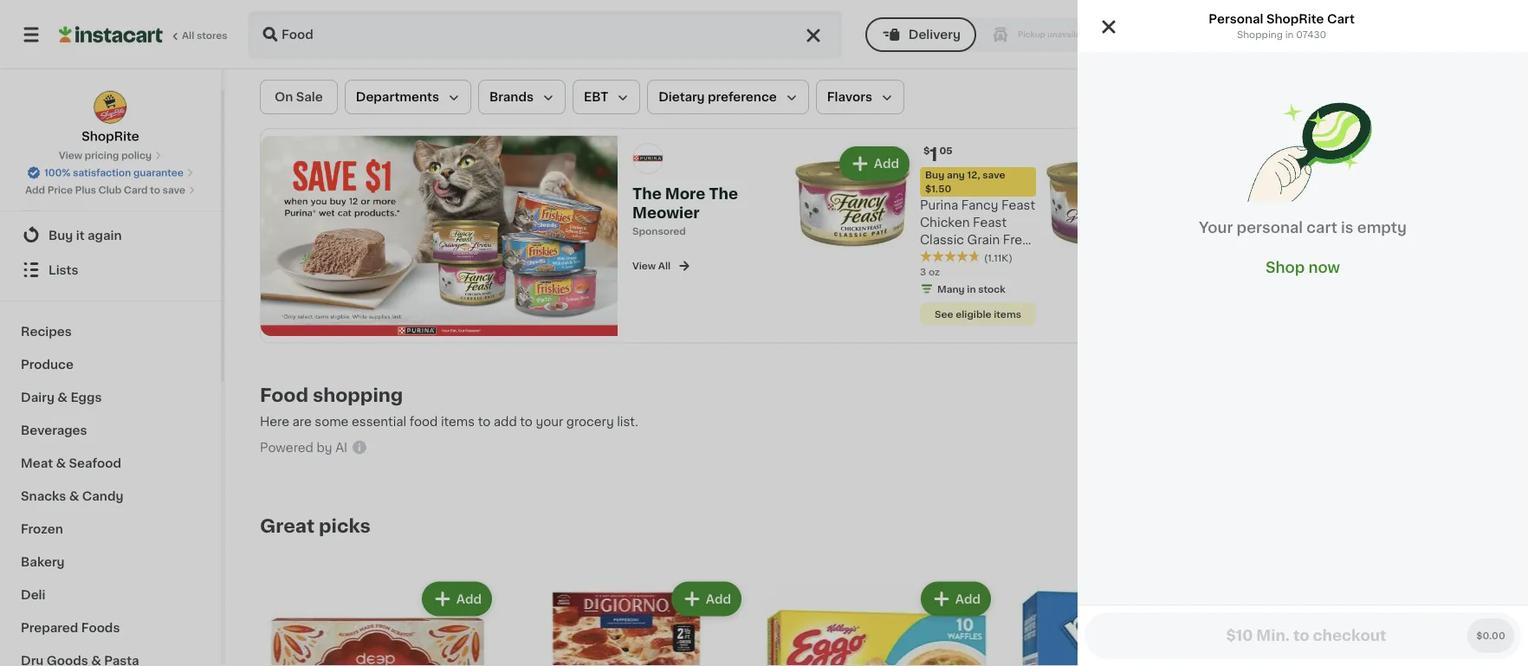 Task type: vqa. For each thing, say whether or not it's contained in the screenshot.
Delivery
yes



Task type: describe. For each thing, give the bounding box(es) containing it.
3
[[920, 267, 926, 276]]

policy
[[121, 151, 152, 160]]

bakery
[[21, 555, 65, 567]]

great
[[260, 517, 315, 535]]

produce
[[21, 358, 74, 370]]

delivery button
[[865, 17, 976, 52]]

delivery for delivery
[[909, 29, 961, 41]]

foods
[[81, 621, 120, 633]]

2 vertical spatial cat
[[1171, 286, 1193, 298]]

personal shoprite cart shopping in 07430
[[1209, 13, 1355, 39]]

$1.50 for purina fancy feast gravy lovers chicken feast in gravy gourmet cat food in wet cat food gravy
[[1176, 184, 1203, 194]]

shop link
[[10, 183, 211, 217]]

see
[[935, 309, 953, 319]]

pate
[[1006, 251, 1034, 263]]

on sale button
[[260, 80, 338, 114]]

buy for purina fancy feast gravy lovers chicken feast in gravy gourmet cat food in wet cat food gravy
[[1176, 170, 1196, 180]]

here
[[260, 415, 289, 428]]

on
[[275, 91, 293, 103]]

now
[[1309, 260, 1340, 275]]

sale
[[296, 91, 323, 103]]

1 horizontal spatial to
[[478, 415, 491, 428]]

0 horizontal spatial shoprite
[[82, 130, 139, 143]]

& for snacks
[[69, 489, 79, 502]]

cat inside purina fancy feast chicken feast classic grain free wet cat food pate
[[947, 251, 969, 263]]

by for delivery
[[1339, 28, 1356, 41]]

lists
[[49, 263, 78, 275]]

$
[[923, 146, 930, 156]]

stock
[[978, 284, 1006, 294]]

2 the from the left
[[709, 187, 738, 201]]

empty
[[1357, 220, 1407, 235]]

cart
[[1307, 220, 1338, 235]]

your personal cart is empty
[[1199, 220, 1407, 235]]

stores
[[197, 31, 228, 40]]

3 oz
[[920, 267, 940, 276]]

fancy for feast
[[961, 199, 998, 211]]

on sale
[[275, 91, 323, 103]]

view pricing policy
[[59, 151, 152, 160]]

12, for feast
[[967, 170, 980, 180]]

food inside purina fancy feast chicken feast classic grain free wet cat food pate
[[972, 251, 1003, 263]]

it
[[76, 229, 85, 241]]

picks
[[319, 517, 371, 535]]

feast up gourmet
[[1224, 234, 1258, 246]]

shoprite link
[[82, 90, 139, 145]]

(834)
[[1235, 253, 1261, 262]]

frozen
[[21, 522, 63, 535]]

in inside product group
[[967, 284, 976, 294]]

more
[[665, 187, 705, 201]]

classic
[[920, 234, 964, 246]]

free
[[1003, 234, 1030, 246]]

add button inside product group
[[841, 148, 908, 179]]

your
[[1199, 220, 1233, 235]]

oz
[[929, 267, 940, 276]]

meat & seafood
[[21, 457, 121, 469]]

deli
[[21, 588, 45, 600]]

shopping
[[1237, 30, 1283, 39]]

view all
[[632, 261, 671, 271]]

in inside personal shoprite cart shopping in 07430
[[1285, 30, 1294, 39]]

view for view all
[[632, 261, 656, 271]]

recipes
[[21, 325, 72, 337]]

buy any 12, save $1.50 for lovers
[[1176, 170, 1257, 194]]

food shopping
[[260, 386, 403, 405]]

again
[[88, 229, 122, 241]]

any for gravy
[[1198, 170, 1216, 180]]

delivery by 12:25pm link
[[1252, 24, 1416, 45]]

0 horizontal spatial all
[[182, 31, 194, 40]]

your
[[536, 415, 563, 428]]

$ 1 05
[[923, 145, 953, 163]]

delivery for delivery by 12:25pm
[[1280, 28, 1336, 41]]

lists link
[[10, 252, 211, 287]]

shop for shop
[[49, 194, 81, 206]]

grain
[[967, 234, 1000, 246]]

2 vertical spatial gravy
[[1230, 286, 1266, 298]]

1
[[930, 145, 938, 163]]

list.
[[617, 415, 638, 428]]

the more the meowier image
[[261, 135, 618, 336]]

recipes link
[[10, 314, 211, 347]]

wet inside the purina fancy feast gravy lovers chicken feast in gravy gourmet cat food in wet cat food gravy
[[1244, 269, 1268, 281]]

powered by ai link
[[260, 439, 368, 460]]

price
[[47, 185, 73, 195]]

add price plus club card to save link
[[25, 183, 196, 197]]

all stores link
[[59, 10, 229, 59]]

seafood
[[69, 457, 121, 469]]

is
[[1341, 220, 1354, 235]]

the more the meowier spo nsored
[[632, 187, 738, 236]]

buy it again link
[[10, 217, 211, 252]]

buy it again
[[49, 229, 122, 241]]

$1.50 for purina fancy feast chicken feast classic grain free wet cat food pate
[[925, 184, 951, 194]]

0 horizontal spatial buy
[[49, 229, 73, 241]]

100% satisfaction guarantee
[[44, 168, 184, 178]]

lovers
[[1210, 217, 1251, 229]]

0 horizontal spatial to
[[150, 185, 160, 195]]

1 the from the left
[[632, 187, 662, 201]]

save for lovers
[[1234, 170, 1257, 180]]

wet inside purina fancy feast chicken feast classic grain free wet cat food pate
[[920, 251, 944, 263]]

0 vertical spatial gravy
[[1171, 217, 1207, 229]]

feast up personal
[[1253, 199, 1287, 211]]

dairy & eggs
[[21, 391, 102, 403]]

personal
[[1209, 13, 1264, 25]]

by for powered
[[317, 442, 332, 454]]

05
[[940, 146, 953, 156]]

bakery link
[[10, 545, 211, 578]]

dairy
[[21, 391, 54, 403]]

shoprite logo image
[[93, 90, 128, 124]]

shop now
[[1266, 260, 1340, 275]]

(1.11k)
[[984, 253, 1013, 262]]

dairy & eggs link
[[10, 380, 211, 413]]

1 vertical spatial gravy
[[1171, 251, 1207, 263]]



Task type: locate. For each thing, give the bounding box(es) containing it.
nsored
[[652, 227, 686, 236]]

delivery inside button
[[909, 29, 961, 41]]

fancy up lovers
[[1213, 199, 1250, 211]]

1 vertical spatial view
[[632, 261, 656, 271]]

& for dairy
[[57, 391, 68, 403]]

snacks
[[21, 489, 66, 502]]

2 purina from the left
[[1171, 199, 1210, 211]]

all down 'nsored'
[[658, 261, 671, 271]]

& for meat
[[56, 457, 66, 469]]

to
[[150, 185, 160, 195], [478, 415, 491, 428], [520, 415, 533, 428]]

1 horizontal spatial view
[[632, 261, 656, 271]]

instacart logo image
[[59, 24, 163, 45]]

chicken inside the purina fancy feast gravy lovers chicken feast in gravy gourmet cat food in wet cat food gravy
[[1171, 234, 1221, 246]]

items down stock
[[994, 309, 1021, 319]]

0 horizontal spatial chicken
[[920, 217, 970, 229]]

candy
[[82, 489, 123, 502]]

in left 07430
[[1285, 30, 1294, 39]]

wet down (834)
[[1244, 269, 1268, 281]]

great picks
[[260, 517, 371, 535]]

1 horizontal spatial 12,
[[1219, 170, 1232, 180]]

save down $1.05 element
[[1234, 170, 1257, 180]]

1 vertical spatial &
[[56, 457, 66, 469]]

12, for lovers
[[1219, 170, 1232, 180]]

shopping
[[313, 386, 403, 405]]

by
[[1339, 28, 1356, 41], [317, 442, 332, 454]]

pricing
[[85, 151, 119, 160]]

0 vertical spatial chicken
[[920, 217, 970, 229]]

gravy left lovers
[[1171, 217, 1207, 229]]

$1.05 element
[[1171, 143, 1287, 165]]

1 horizontal spatial wet
[[1244, 269, 1268, 281]]

1 horizontal spatial save
[[983, 170, 1005, 180]]

view for view pricing policy
[[59, 151, 82, 160]]

1 horizontal spatial fancy
[[1213, 199, 1250, 211]]

club
[[98, 185, 121, 195]]

2 any from the left
[[1198, 170, 1216, 180]]

save down guarantee
[[163, 185, 185, 195]]

$1.50
[[925, 184, 951, 194], [1176, 184, 1203, 194]]

2 vertical spatial &
[[69, 489, 79, 502]]

satisfaction
[[73, 168, 131, 178]]

deli link
[[10, 578, 211, 611]]

chicken up classic
[[920, 217, 970, 229]]

2 12, from the left
[[1219, 170, 1232, 180]]

by inside powered by ai link
[[317, 442, 332, 454]]

personal
[[1237, 220, 1303, 235]]

feast
[[1002, 199, 1035, 211], [1253, 199, 1287, 211], [973, 217, 1007, 229], [1224, 234, 1258, 246]]

to right add
[[520, 415, 533, 428]]

buy any 12, save $1.50 down 05
[[925, 170, 1005, 194]]

1 purina from the left
[[920, 199, 958, 211]]

add button
[[841, 148, 908, 179], [423, 583, 490, 615], [673, 583, 740, 615], [922, 583, 989, 615], [1172, 583, 1239, 615], [1421, 583, 1488, 615]]

service type group
[[865, 17, 1107, 52]]

chicken inside purina fancy feast chicken feast classic grain free wet cat food pate
[[920, 217, 970, 229]]

0 vertical spatial wet
[[920, 251, 944, 263]]

1 any from the left
[[947, 170, 965, 180]]

0 horizontal spatial by
[[317, 442, 332, 454]]

1 horizontal spatial delivery
[[1280, 28, 1336, 41]]

purina inside the purina fancy feast gravy lovers chicken feast in gravy gourmet cat food in wet cat food gravy
[[1171, 199, 1210, 211]]

buy any 12, save $1.50 inside product group
[[925, 170, 1005, 194]]

buy any 12, save $1.50 down $1.05 element
[[1176, 170, 1257, 194]]

in
[[1285, 30, 1294, 39], [1261, 234, 1272, 246], [1230, 269, 1241, 281], [967, 284, 976, 294]]

0 vertical spatial &
[[57, 391, 68, 403]]

gravy down (834)
[[1230, 286, 1266, 298]]

& left candy
[[69, 489, 79, 502]]

$1.50 down $ 1 05
[[925, 184, 951, 194]]

1 horizontal spatial the
[[709, 187, 738, 201]]

0 vertical spatial shop
[[49, 194, 81, 206]]

2 buy any 12, save $1.50 from the left
[[1176, 170, 1257, 194]]

add
[[874, 158, 899, 170], [25, 185, 45, 195], [456, 593, 482, 605], [706, 593, 731, 605], [955, 593, 981, 605], [1205, 593, 1230, 605], [1454, 593, 1480, 605]]

1 vertical spatial chicken
[[1171, 234, 1221, 246]]

100%
[[44, 168, 71, 178]]

prepared
[[21, 621, 78, 633]]

prepared foods
[[21, 621, 120, 633]]

by down the cart
[[1339, 28, 1356, 41]]

1 horizontal spatial shoprite
[[1266, 13, 1324, 25]]

& left the eggs at the bottom left of page
[[57, 391, 68, 403]]

buy for purina fancy feast chicken feast classic grain free wet cat food pate
[[925, 170, 945, 180]]

0 horizontal spatial fancy
[[961, 199, 998, 211]]

1 $1.50 from the left
[[925, 184, 951, 194]]

to down guarantee
[[150, 185, 160, 195]]

essential
[[352, 415, 406, 428]]

the right more
[[709, 187, 738, 201]]

shoprite up the view pricing policy link
[[82, 130, 139, 143]]

& inside "link"
[[69, 489, 79, 502]]

save inside product group
[[983, 170, 1005, 180]]

07430
[[1296, 30, 1327, 39]]

view up 100%
[[59, 151, 82, 160]]

any down $1.05 element
[[1198, 170, 1216, 180]]

1 vertical spatial shop
[[1266, 260, 1305, 275]]

$1.50 up your
[[1176, 184, 1203, 194]]

shop for shop now
[[1266, 260, 1305, 275]]

chicken
[[920, 217, 970, 229], [1171, 234, 1221, 246]]

wet up 3 oz
[[920, 251, 944, 263]]

2 horizontal spatial buy
[[1176, 170, 1196, 180]]

eggs
[[71, 391, 102, 403]]

add inside product group
[[874, 158, 899, 170]]

& right meat
[[56, 457, 66, 469]]

snacks & candy
[[21, 489, 123, 502]]

meowier
[[632, 206, 700, 220]]

shoprite inside personal shoprite cart shopping in 07430
[[1266, 13, 1324, 25]]

1 horizontal spatial items
[[994, 309, 1021, 319]]

fancy
[[961, 199, 998, 211], [1213, 199, 1250, 211]]

items inside button
[[994, 309, 1021, 319]]

feast up free
[[1002, 199, 1035, 211]]

0 horizontal spatial $1.50
[[925, 184, 951, 194]]

purina image
[[632, 143, 664, 174]]

0 vertical spatial items
[[994, 309, 1021, 319]]

the
[[632, 187, 662, 201], [709, 187, 738, 201]]

None search field
[[248, 10, 843, 59]]

in up (834)
[[1261, 234, 1272, 246]]

0 horizontal spatial the
[[632, 187, 662, 201]]

purina inside purina fancy feast chicken feast classic grain free wet cat food pate
[[920, 199, 958, 211]]

1 vertical spatial all
[[658, 261, 671, 271]]

12, inside product group
[[967, 170, 980, 180]]

2 fancy from the left
[[1213, 199, 1250, 211]]

save up purina fancy feast chicken feast classic grain free wet cat food pate
[[983, 170, 1005, 180]]

grocery
[[566, 415, 614, 428]]

purina up your
[[1171, 199, 1210, 211]]

shop now link
[[1266, 258, 1340, 277]]

0 vertical spatial view
[[59, 151, 82, 160]]

purina fancy feast gravy lovers chicken feast in gravy gourmet cat food in wet cat food gravy
[[1171, 199, 1287, 298]]

1 vertical spatial items
[[441, 415, 475, 428]]

buy inside product group
[[925, 170, 945, 180]]

wet
[[920, 251, 944, 263], [1244, 269, 1268, 281]]

purina up classic
[[920, 199, 958, 211]]

any for chicken
[[947, 170, 965, 180]]

buy down the 1
[[925, 170, 945, 180]]

shop right (834)
[[1266, 260, 1305, 275]]

delivery
[[1280, 28, 1336, 41], [909, 29, 961, 41]]

0 vertical spatial shoprite
[[1266, 13, 1324, 25]]

buy down $1.05 element
[[1176, 170, 1196, 180]]

0 horizontal spatial any
[[947, 170, 965, 180]]

many in stock
[[937, 284, 1006, 294]]

1 12, from the left
[[967, 170, 980, 180]]

1 vertical spatial shoprite
[[82, 130, 139, 143]]

1 horizontal spatial chicken
[[1171, 234, 1221, 246]]

eligible
[[956, 309, 992, 319]]

0 vertical spatial cat
[[947, 251, 969, 263]]

12, up purina fancy feast chicken feast classic grain free wet cat food pate
[[967, 170, 980, 180]]

by left ai
[[317, 442, 332, 454]]

gravy
[[1171, 217, 1207, 229], [1171, 251, 1207, 263], [1230, 286, 1266, 298]]

1 horizontal spatial buy
[[925, 170, 945, 180]]

snacks & candy link
[[10, 479, 211, 512]]

plus
[[75, 185, 96, 195]]

the up meowier
[[632, 187, 662, 201]]

in left stock
[[967, 284, 976, 294]]

cart
[[1327, 13, 1355, 25]]

in down gourmet
[[1230, 269, 1241, 281]]

see eligible items
[[935, 309, 1021, 319]]

save for feast
[[983, 170, 1005, 180]]

purina for purina fancy feast gravy lovers chicken feast in gravy gourmet cat food in wet cat food gravy
[[1171, 199, 1210, 211]]

add price plus club card to save
[[25, 185, 185, 195]]

view down spo
[[632, 261, 656, 271]]

fancy inside purina fancy feast chicken feast classic grain free wet cat food pate
[[961, 199, 998, 211]]

product group containing 1
[[792, 143, 1036, 329]]

0 horizontal spatial shop
[[49, 194, 81, 206]]

all
[[182, 31, 194, 40], [658, 261, 671, 271]]

shop down 100%
[[49, 194, 81, 206]]

12, down $1.05 element
[[1219, 170, 1232, 180]]

gourmet
[[1210, 251, 1264, 263]]

fancy for lovers
[[1213, 199, 1250, 211]]

produce link
[[10, 347, 211, 380]]

0 horizontal spatial purina
[[920, 199, 958, 211]]

any down 05
[[947, 170, 965, 180]]

1 fancy from the left
[[961, 199, 998, 211]]

1 vertical spatial by
[[317, 442, 332, 454]]

all stores
[[182, 31, 228, 40]]

0 horizontal spatial 12,
[[967, 170, 980, 180]]

fancy up grain
[[961, 199, 998, 211]]

fancy inside the purina fancy feast gravy lovers chicken feast in gravy gourmet cat food in wet cat food gravy
[[1213, 199, 1250, 211]]

gravy down your
[[1171, 251, 1207, 263]]

0 horizontal spatial items
[[441, 415, 475, 428]]

0 horizontal spatial buy any 12, save $1.50
[[925, 170, 1005, 194]]

0 horizontal spatial wet
[[920, 251, 944, 263]]

meat & seafood link
[[10, 446, 211, 479]]

1 buy any 12, save $1.50 from the left
[[925, 170, 1005, 194]]

$1.50 inside product group
[[925, 184, 951, 194]]

2 horizontal spatial to
[[520, 415, 533, 428]]

buy left it
[[49, 229, 73, 241]]

1 vertical spatial cat
[[1171, 269, 1193, 281]]

1 horizontal spatial purina
[[1171, 199, 1210, 211]]

1 horizontal spatial all
[[658, 261, 671, 271]]

buy any 12, save $1.50
[[925, 170, 1005, 194], [1176, 170, 1257, 194]]

0 horizontal spatial view
[[59, 151, 82, 160]]

buy
[[925, 170, 945, 180], [1176, 170, 1196, 180], [49, 229, 73, 241]]

view
[[59, 151, 82, 160], [632, 261, 656, 271]]

0 horizontal spatial delivery
[[909, 29, 961, 41]]

1 vertical spatial wet
[[1244, 269, 1268, 281]]

are
[[292, 415, 312, 428]]

by inside delivery by 12:25pm link
[[1339, 28, 1356, 41]]

1 horizontal spatial by
[[1339, 28, 1356, 41]]

shoprite up 07430
[[1266, 13, 1324, 25]]

feast up grain
[[973, 217, 1007, 229]]

1 horizontal spatial $1.50
[[1176, 184, 1203, 194]]

chicken down lovers
[[1171, 234, 1221, 246]]

1 horizontal spatial any
[[1198, 170, 1216, 180]]

items right food
[[441, 415, 475, 428]]

purina fancy feast chicken feast classic grain free wet cat food pate
[[920, 199, 1035, 263]]

meat
[[21, 457, 53, 469]]

here are some essential food items to add to your grocery list.
[[260, 415, 638, 428]]

2 $1.50 from the left
[[1176, 184, 1203, 194]]

many
[[937, 284, 965, 294]]

1 horizontal spatial buy any 12, save $1.50
[[1176, 170, 1257, 194]]

0 horizontal spatial save
[[163, 185, 185, 195]]

items
[[994, 309, 1021, 319], [441, 415, 475, 428]]

0 vertical spatial by
[[1339, 28, 1356, 41]]

ai
[[335, 442, 348, 454]]

purina for purina fancy feast chicken feast classic grain free wet cat food pate
[[920, 199, 958, 211]]

2 horizontal spatial save
[[1234, 170, 1257, 180]]

12,
[[967, 170, 980, 180], [1219, 170, 1232, 180]]

buy any 12, save $1.50 for feast
[[925, 170, 1005, 194]]

product group
[[792, 143, 1036, 329], [260, 578, 496, 666], [509, 578, 745, 666], [759, 578, 995, 666], [1008, 578, 1244, 666], [1258, 578, 1494, 666]]

card
[[124, 185, 148, 195]]

any inside product group
[[947, 170, 965, 180]]

some
[[315, 415, 349, 428]]

spo
[[632, 227, 652, 236]]

powered by ai
[[260, 442, 348, 454]]

1 horizontal spatial shop
[[1266, 260, 1305, 275]]

to left add
[[478, 415, 491, 428]]

prepared foods link
[[10, 611, 211, 644]]

powered
[[260, 442, 314, 454]]

0 vertical spatial all
[[182, 31, 194, 40]]

all left stores on the left of the page
[[182, 31, 194, 40]]

12:25pm
[[1359, 28, 1416, 41]]



